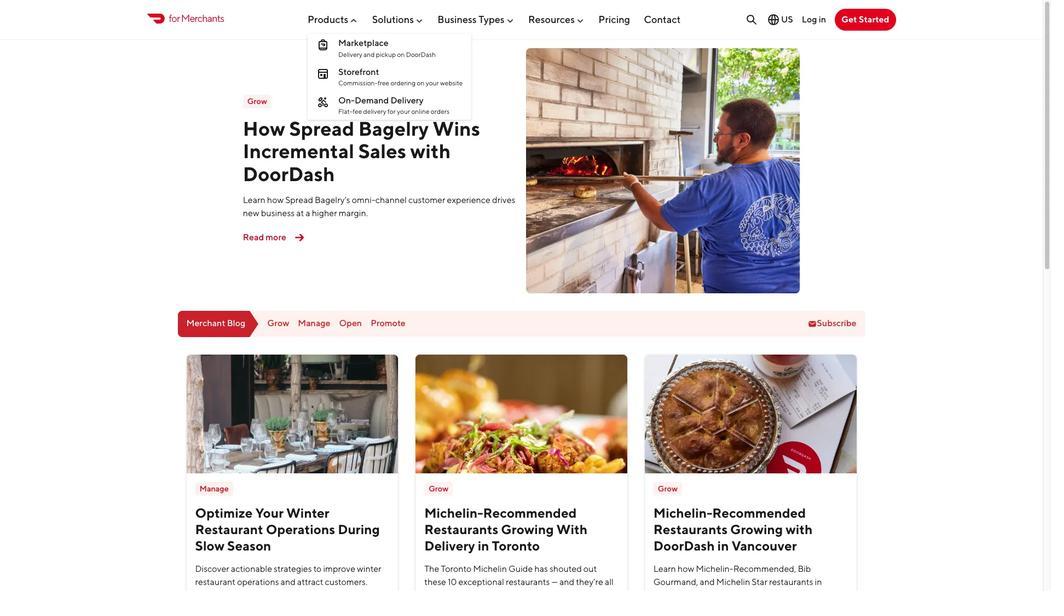 Task type: locate. For each thing, give the bounding box(es) containing it.
0 vertical spatial doordash
[[406, 50, 436, 58]]

1 vertical spatial vancouver
[[654, 590, 696, 591]]

log in
[[802, 14, 826, 25]]

recommended
[[483, 505, 577, 521], [713, 505, 806, 521]]

0 horizontal spatial manage link
[[195, 482, 233, 496]]

0 horizontal spatial with
[[410, 139, 451, 163]]

1 vertical spatial manage
[[200, 484, 229, 493]]

0 vertical spatial learn
[[243, 195, 266, 205]]

doordash up storefront commission-free ordering on your website
[[406, 50, 436, 58]]

a pie with a bottle of wine ready to be delivered by doordash image
[[645, 355, 857, 474]]

1 horizontal spatial on
[[417, 79, 425, 87]]

doordash inside marketplace delivery and pickup on doordash
[[406, 50, 436, 58]]

0 vertical spatial delivery
[[338, 50, 362, 58]]

manage left open
[[298, 318, 331, 329]]

on for marketplace
[[397, 50, 405, 58]]

log
[[802, 14, 817, 25]]

grow link for the toronto michelin guide has shouted out these 10 exceptional restaurants — and they're all growing through delivery with doordash.
[[425, 482, 453, 496]]

0 vertical spatial your
[[426, 79, 439, 87]]

restaurants
[[506, 577, 550, 587], [769, 577, 814, 587]]

margin.
[[339, 208, 368, 219]]

2 vertical spatial delivery
[[425, 538, 475, 553]]

grow link
[[243, 95, 272, 108], [267, 318, 289, 329], [425, 482, 453, 496], [654, 482, 682, 496]]

1 horizontal spatial how
[[678, 564, 695, 574]]

doordash up gourmand,
[[654, 538, 715, 553]]

1 horizontal spatial toronto
[[492, 538, 540, 553]]

experience
[[447, 195, 491, 205]]

for
[[169, 13, 180, 24], [388, 107, 396, 116]]

demand
[[355, 95, 389, 106]]

restaurant
[[195, 577, 236, 587]]

toronto up guide
[[492, 538, 540, 553]]

customers.
[[325, 577, 368, 587]]

1 horizontal spatial learn
[[654, 564, 676, 574]]

0 horizontal spatial how
[[267, 195, 284, 205]]

and inside learn how michelin-recommended, bib gourmand, and michelin star restaurants in vancouver incorporate delivery into the
[[700, 577, 715, 587]]

incorporate
[[697, 590, 743, 591]]

growing up 'recommended,'
[[731, 522, 783, 537]]

and down marketplace
[[364, 50, 375, 58]]

vancouver inside michelin-recommended restaurants growing with doordash in vancouver
[[732, 538, 797, 553]]

michelin- for michelin-recommended restaurants growing with doordash in vancouver
[[654, 505, 713, 521]]

0 horizontal spatial vancouver
[[654, 590, 696, 591]]

how
[[243, 117, 285, 140]]

how spread bagelry wins incremental sales with doordash
[[243, 117, 480, 186]]

0 vertical spatial on
[[397, 50, 405, 58]]

2 horizontal spatial delivery
[[745, 590, 775, 591]]

1 restaurants from the left
[[506, 577, 550, 587]]

1 recommended from the left
[[483, 505, 577, 521]]

online
[[412, 107, 430, 116]]

doordash for michelin-recommended restaurants growing with doordash in vancouver
[[654, 538, 715, 553]]

1 horizontal spatial restaurants
[[654, 522, 728, 537]]

1 vertical spatial toronto
[[441, 564, 472, 574]]

vancouver inside learn how michelin-recommended, bib gourmand, and michelin star restaurants in vancouver incorporate delivery into the
[[654, 590, 696, 591]]

1 horizontal spatial growing
[[731, 522, 783, 537]]

1 vertical spatial for
[[388, 107, 396, 116]]

open link
[[339, 318, 362, 329]]

0 vertical spatial for
[[169, 13, 180, 24]]

1 horizontal spatial vancouver
[[732, 538, 797, 553]]

spread up at
[[285, 195, 313, 205]]

how inside learn how michelin-recommended, bib gourmand, and michelin star restaurants in vancouver incorporate delivery into the
[[678, 564, 695, 574]]

1 vertical spatial your
[[397, 107, 410, 116]]

more
[[266, 232, 286, 243]]

vancouver
[[732, 538, 797, 553], [654, 590, 696, 591]]

strategies
[[274, 564, 312, 574]]

products
[[308, 14, 349, 25]]

on inside storefront commission-free ordering on your website
[[417, 79, 425, 87]]

manage
[[298, 318, 331, 329], [200, 484, 229, 493]]

business types link
[[438, 9, 515, 29]]

restaurants for doordash
[[654, 522, 728, 537]]

restaurants for delivery
[[425, 522, 499, 537]]

0 horizontal spatial michelin
[[473, 564, 507, 574]]

marketplace delivery and pickup on doordash
[[338, 38, 436, 58]]

1 vertical spatial delivery
[[391, 95, 424, 106]]

0 vertical spatial michelin
[[473, 564, 507, 574]]

2 growing from the left
[[731, 522, 783, 537]]

vancouver up 'recommended,'
[[732, 538, 797, 553]]

restaurants inside michelin-recommended restaurants growing with doordash in vancouver
[[654, 522, 728, 537]]

0 vertical spatial manage link
[[298, 318, 331, 329]]

0 horizontal spatial doordash
[[243, 162, 335, 186]]

types
[[479, 14, 505, 25]]

vehicle bike line image
[[317, 96, 330, 109]]

delivery down guide
[[491, 590, 522, 591]]

and up incorporate
[[700, 577, 715, 587]]

grow for the toronto michelin guide has shouted out these 10 exceptional restaurants — and they're all growing through delivery with doordash.
[[429, 484, 449, 493]]

2 horizontal spatial with
[[786, 522, 813, 537]]

arrow right image
[[291, 229, 308, 247]]

2 vertical spatial doordash
[[654, 538, 715, 553]]

storefront commission-free ordering on your website
[[338, 67, 463, 87]]

2 vertical spatial with
[[524, 590, 540, 591]]

doordash
[[406, 50, 436, 58], [243, 162, 335, 186], [654, 538, 715, 553]]

recommended inside michelin-recommended restaurants growing with delivery in toronto
[[483, 505, 577, 521]]

1 horizontal spatial manage
[[298, 318, 331, 329]]

toronto inside "the toronto michelin guide has shouted out these 10 exceptional restaurants — and they're all growing through delivery with doordash."
[[441, 564, 472, 574]]

how up gourmand,
[[678, 564, 695, 574]]

toronto
[[492, 538, 540, 553], [441, 564, 472, 574]]

0 horizontal spatial delivery
[[338, 50, 362, 58]]

resources
[[529, 14, 575, 25]]

grow
[[247, 97, 267, 106], [267, 318, 289, 329], [429, 484, 449, 493], [658, 484, 678, 493]]

2 horizontal spatial delivery
[[425, 538, 475, 553]]

delivery up "the"
[[425, 538, 475, 553]]

0 horizontal spatial restaurants
[[506, 577, 550, 587]]

actionable
[[231, 564, 272, 574]]

0 horizontal spatial your
[[397, 107, 410, 116]]

delivery inside michelin-recommended restaurants growing with delivery in toronto
[[425, 538, 475, 553]]

discover
[[195, 564, 229, 574]]

1 horizontal spatial recommended
[[713, 505, 806, 521]]

1 vertical spatial spread
[[285, 195, 313, 205]]

learn up gourmand,
[[654, 564, 676, 574]]

your
[[426, 79, 439, 87], [397, 107, 410, 116]]

your left website at the top
[[426, 79, 439, 87]]

0 horizontal spatial restaurants
[[425, 522, 499, 537]]

1 vertical spatial learn
[[654, 564, 676, 574]]

and down strategies
[[281, 577, 296, 587]]

michelin- inside learn how michelin-recommended, bib gourmand, and michelin star restaurants in vancouver incorporate delivery into the
[[696, 564, 734, 574]]

1 vertical spatial how
[[678, 564, 695, 574]]

0 horizontal spatial growing
[[501, 522, 554, 537]]

mx roch le coq - chicken - montreal, canada image
[[416, 355, 628, 474]]

delivery down marketplace
[[338, 50, 362, 58]]

1 horizontal spatial michelin
[[717, 577, 750, 587]]

grow for learn how spread bagelry's omni-channel customer experience drives new business at a higher margin.
[[247, 97, 267, 106]]

learn up new
[[243, 195, 266, 205]]

michelin- inside michelin-recommended restaurants growing with delivery in toronto
[[425, 505, 483, 521]]

0 horizontal spatial on
[[397, 50, 405, 58]]

michelin-
[[425, 505, 483, 521], [654, 505, 713, 521], [696, 564, 734, 574]]

0 horizontal spatial delivery
[[363, 107, 386, 116]]

higher
[[312, 208, 337, 219]]

order hotbag line image
[[317, 39, 330, 52]]

growing
[[501, 522, 554, 537], [731, 522, 783, 537]]

0 vertical spatial with
[[410, 139, 451, 163]]

for merchants
[[169, 13, 224, 24]]

with up bib on the bottom right of page
[[786, 522, 813, 537]]

improve
[[323, 564, 355, 574]]

0 vertical spatial spread
[[289, 117, 355, 140]]

resources link
[[529, 9, 585, 29]]

1 horizontal spatial restaurants
[[769, 577, 814, 587]]

1 horizontal spatial your
[[426, 79, 439, 87]]

0 vertical spatial toronto
[[492, 538, 540, 553]]

1 vertical spatial doordash
[[243, 162, 335, 186]]

season
[[227, 538, 271, 553]]

guide
[[509, 564, 533, 574]]

with down the has
[[524, 590, 540, 591]]

learn inside learn how michelin-recommended, bib gourmand, and michelin star restaurants in vancouver incorporate delivery into the
[[654, 564, 676, 574]]

your inside on-demand delivery flat-fee delivery for your online orders
[[397, 107, 410, 116]]

free
[[378, 79, 390, 87]]

1 vertical spatial on
[[417, 79, 425, 87]]

growing for vancouver
[[731, 522, 783, 537]]

growing inside michelin-recommended restaurants growing with delivery in toronto
[[501, 522, 554, 537]]

2 horizontal spatial doordash
[[654, 538, 715, 553]]

delivery
[[363, 107, 386, 116], [491, 590, 522, 591], [745, 590, 775, 591]]

learn inside "learn how spread bagelry's omni-channel customer experience drives new business at a higher margin."
[[243, 195, 266, 205]]

recommended inside michelin-recommended restaurants growing with doordash in vancouver
[[713, 505, 806, 521]]

on for storefront
[[417, 79, 425, 87]]

and inside marketplace delivery and pickup on doordash
[[364, 50, 375, 58]]

restaurants up into
[[769, 577, 814, 587]]

with down orders in the left of the page
[[410, 139, 451, 163]]

toronto up 10
[[441, 564, 472, 574]]

1 growing from the left
[[501, 522, 554, 537]]

1 vertical spatial michelin
[[717, 577, 750, 587]]

restaurants inside michelin-recommended restaurants growing with delivery in toronto
[[425, 522, 499, 537]]

on inside marketplace delivery and pickup on doordash
[[397, 50, 405, 58]]

0 horizontal spatial learn
[[243, 195, 266, 205]]

growing inside michelin-recommended restaurants growing with doordash in vancouver
[[731, 522, 783, 537]]

winter
[[286, 505, 329, 521]]

michelin
[[473, 564, 507, 574], [717, 577, 750, 587]]

orders
[[431, 107, 450, 116]]

michelin up exceptional
[[473, 564, 507, 574]]

michelin- for michelin-recommended restaurants growing with delivery in toronto
[[425, 505, 483, 521]]

1 horizontal spatial with
[[524, 590, 540, 591]]

subscribe
[[817, 318, 857, 329]]

and up doordash.
[[560, 577, 575, 587]]

on-demand delivery flat-fee delivery for your online orders
[[338, 95, 450, 116]]

growing up guide
[[501, 522, 554, 537]]

—
[[552, 577, 558, 587]]

delivery up online
[[391, 95, 424, 106]]

drives
[[492, 195, 516, 205]]

manage link left the open link in the bottom of the page
[[298, 318, 331, 329]]

on right pickup
[[397, 50, 405, 58]]

business types
[[438, 14, 505, 25]]

0 horizontal spatial toronto
[[441, 564, 472, 574]]

how for spread
[[267, 195, 284, 205]]

0 vertical spatial how
[[267, 195, 284, 205]]

1 horizontal spatial doordash
[[406, 50, 436, 58]]

for up bagelry
[[388, 107, 396, 116]]

your left online
[[397, 107, 410, 116]]

fee
[[353, 107, 362, 116]]

with
[[557, 522, 588, 537]]

1 vertical spatial with
[[786, 522, 813, 537]]

0 horizontal spatial recommended
[[483, 505, 577, 521]]

1 horizontal spatial for
[[388, 107, 396, 116]]

us
[[781, 14, 793, 25]]

read
[[243, 232, 264, 243]]

how up business
[[267, 195, 284, 205]]

with inside michelin-recommended restaurants growing with doordash in vancouver
[[786, 522, 813, 537]]

manage up optimize at the left
[[200, 484, 229, 493]]

how for michelin-
[[678, 564, 695, 574]]

0 horizontal spatial manage
[[200, 484, 229, 493]]

operations
[[237, 577, 279, 587]]

manage link up optimize at the left
[[195, 482, 233, 496]]

business
[[438, 14, 477, 25]]

recommended for with
[[713, 505, 806, 521]]

on right ordering
[[417, 79, 425, 87]]

for left merchants
[[169, 13, 180, 24]]

in inside michelin-recommended restaurants growing with doordash in vancouver
[[718, 538, 729, 553]]

2 restaurants from the left
[[769, 577, 814, 587]]

0 vertical spatial manage
[[298, 318, 331, 329]]

michelin inside learn how michelin-recommended, bib gourmand, and michelin star restaurants in vancouver incorporate delivery into the
[[717, 577, 750, 587]]

0 vertical spatial vancouver
[[732, 538, 797, 553]]

1 horizontal spatial delivery
[[491, 590, 522, 591]]

out
[[584, 564, 597, 574]]

globe line image
[[767, 13, 780, 26]]

spread down vehicle bike line image
[[289, 117, 355, 140]]

1 restaurants from the left
[[425, 522, 499, 537]]

doordash inside michelin-recommended restaurants growing with doordash in vancouver
[[654, 538, 715, 553]]

0 horizontal spatial for
[[169, 13, 180, 24]]

1 horizontal spatial delivery
[[391, 95, 424, 106]]

restaurants down guide
[[506, 577, 550, 587]]

toronto inside michelin-recommended restaurants growing with delivery in toronto
[[492, 538, 540, 553]]

2 recommended from the left
[[713, 505, 806, 521]]

how inside "learn how spread bagelry's omni-channel customer experience drives new business at a higher margin."
[[267, 195, 284, 205]]

optimize your winter restaurant operations during slow season
[[195, 505, 380, 553]]

delivery down star
[[745, 590, 775, 591]]

incremental
[[243, 139, 354, 163]]

michelin up incorporate
[[717, 577, 750, 587]]

on-
[[338, 95, 355, 106]]

2 restaurants from the left
[[654, 522, 728, 537]]

how
[[267, 195, 284, 205], [678, 564, 695, 574]]

business
[[261, 208, 295, 219]]

michelin- inside michelin-recommended restaurants growing with doordash in vancouver
[[654, 505, 713, 521]]

with
[[410, 139, 451, 163], [786, 522, 813, 537], [524, 590, 540, 591]]

restaurants
[[425, 522, 499, 537], [654, 522, 728, 537]]

omni-
[[352, 195, 376, 205]]

delivery down demand
[[363, 107, 386, 116]]

1 vertical spatial manage link
[[195, 482, 233, 496]]

doordash up business
[[243, 162, 335, 186]]

promote
[[371, 318, 406, 329]]

grow link for learn how michelin-recommended, bib gourmand, and michelin star restaurants in vancouver incorporate delivery into the
[[654, 482, 682, 496]]

vancouver down gourmand,
[[654, 590, 696, 591]]



Task type: describe. For each thing, give the bounding box(es) containing it.
doordash for marketplace delivery and pickup on doordash
[[406, 50, 436, 58]]

delivery inside learn how michelin-recommended, bib gourmand, and michelin star restaurants in vancouver incorporate delivery into the
[[745, 590, 775, 591]]

the toronto michelin guide has shouted out these 10 exceptional restaurants — and they're all growing through delivery with doordash.
[[425, 564, 614, 591]]

and inside discover actionable strategies to improve winter restaurant operations and attract customers.
[[281, 577, 296, 587]]

storefront
[[338, 67, 379, 77]]

learn how spread bagelry's omni-channel customer experience drives new business at a higher margin.
[[243, 195, 516, 219]]

with inside how spread bagelry wins incremental sales with doordash
[[410, 139, 451, 163]]

they're
[[576, 577, 603, 587]]

restaurant
[[195, 522, 263, 537]]

pricing link
[[599, 9, 630, 29]]

commission-
[[338, 79, 378, 87]]

contact
[[644, 14, 681, 25]]

spread inside how spread bagelry wins incremental sales with doordash
[[289, 117, 355, 140]]

winter
[[357, 564, 382, 574]]

new
[[243, 208, 259, 219]]

merchants
[[181, 13, 224, 24]]

read more
[[243, 232, 286, 243]]

slow
[[195, 538, 225, 553]]

michelin-recommended restaurants growing with doordash in vancouver
[[654, 505, 813, 553]]

1 horizontal spatial manage link
[[298, 318, 331, 329]]

flat-
[[338, 107, 353, 116]]

merchant
[[186, 318, 225, 329]]

merchant line image
[[317, 67, 330, 80]]

solutions
[[372, 14, 414, 25]]

wins
[[433, 117, 480, 140]]

recommended,
[[734, 564, 797, 574]]

ordering
[[391, 79, 416, 87]]

to
[[314, 564, 322, 574]]

for merchants link
[[147, 11, 224, 26]]

delivery inside on-demand delivery flat-fee delivery for your online orders
[[391, 95, 424, 106]]

your inside storefront commission-free ordering on your website
[[426, 79, 439, 87]]

operations
[[266, 522, 335, 537]]

contact link
[[644, 9, 681, 29]]

bagelry's
[[315, 195, 350, 205]]

star
[[752, 577, 768, 587]]

growing for toronto
[[501, 522, 554, 537]]

restaurants inside "the toronto michelin guide has shouted out these 10 exceptional restaurants — and they're all growing through delivery with doordash."
[[506, 577, 550, 587]]

growing
[[425, 590, 456, 591]]

recommended for with
[[483, 505, 577, 521]]

channel
[[376, 195, 407, 205]]

doordash inside how spread bagelry wins incremental sales with doordash
[[243, 162, 335, 186]]

optimize
[[195, 505, 253, 521]]

shouted
[[550, 564, 582, 574]]

and inside "the toronto michelin guide has shouted out these 10 exceptional restaurants — and they're all growing through delivery with doordash."
[[560, 577, 575, 587]]

attract
[[297, 577, 323, 587]]

discover actionable strategies to improve winter restaurant operations and attract customers.
[[195, 564, 382, 587]]

gourmand,
[[654, 577, 698, 587]]

exceptional
[[459, 577, 504, 587]]

in inside michelin-recommended restaurants growing with delivery in toronto
[[478, 538, 489, 553]]

michelin-recommended restaurants growing with delivery in toronto
[[425, 505, 588, 553]]

michelin inside "the toronto michelin guide has shouted out these 10 exceptional restaurants — and they're all growing through delivery with doordash."
[[473, 564, 507, 574]]

bib
[[798, 564, 811, 574]]

promote link
[[371, 318, 406, 329]]

the
[[425, 564, 439, 574]]

grow for learn how michelin-recommended, bib gourmand, and michelin star restaurants in vancouver incorporate delivery into the
[[658, 484, 678, 493]]

spread bagelry hero image image
[[526, 48, 800, 293]]

how spread bagelry wins incremental sales with doordash link
[[243, 117, 480, 186]]

blog
[[227, 318, 246, 329]]

has
[[535, 564, 548, 574]]

started
[[859, 14, 890, 25]]

for inside on-demand delivery flat-fee delivery for your online orders
[[388, 107, 396, 116]]

with inside "the toronto michelin guide has shouted out these 10 exceptional restaurants — and they're all growing through delivery with doordash."
[[524, 590, 540, 591]]

pricing
[[599, 14, 630, 25]]

bagelry
[[359, 117, 429, 140]]

spread inside "learn how spread bagelry's omni-channel customer experience drives new business at a higher margin."
[[285, 195, 313, 205]]

learn for learn how michelin-recommended, bib gourmand, and michelin star restaurants in vancouver incorporate delivery into the
[[654, 564, 676, 574]]

merchant blog link
[[178, 311, 259, 337]]

at
[[296, 208, 304, 219]]

your
[[255, 505, 284, 521]]

delivery inside on-demand delivery flat-fee delivery for your online orders
[[363, 107, 386, 116]]

into
[[777, 590, 792, 591]]

customer
[[409, 195, 446, 205]]

merchant blog
[[186, 318, 246, 329]]

sales
[[358, 139, 406, 163]]

delivery inside "the toronto michelin guide has shouted out these 10 exceptional restaurants — and they're all growing through delivery with doordash."
[[491, 590, 522, 591]]

restaurants inside learn how michelin-recommended, bib gourmand, and michelin star restaurants in vancouver incorporate delivery into the
[[769, 577, 814, 587]]

pickup
[[376, 50, 396, 58]]

get started button
[[835, 9, 896, 31]]

in inside learn how michelin-recommended, bib gourmand, and michelin star restaurants in vancouver incorporate delivery into the
[[815, 577, 822, 587]]

learn for learn how spread bagelry's omni-channel customer experience drives new business at a higher margin.
[[243, 195, 266, 205]]

10
[[448, 577, 457, 587]]

get
[[842, 14, 857, 25]]

resources 1208x1080 preparing for winter v01.01 image
[[186, 355, 398, 474]]

a
[[306, 208, 310, 219]]

delivery inside marketplace delivery and pickup on doordash
[[338, 50, 362, 58]]

email icon image
[[809, 320, 817, 328]]

through
[[458, 590, 490, 591]]

log in link
[[802, 14, 826, 25]]

open
[[339, 318, 362, 329]]

all
[[605, 577, 614, 587]]

products link
[[308, 9, 358, 29]]

grow link for learn how spread bagelry's omni-channel customer experience drives new business at a higher margin.
[[243, 95, 272, 108]]



Task type: vqa. For each thing, say whether or not it's contained in the screenshot.
Offer
no



